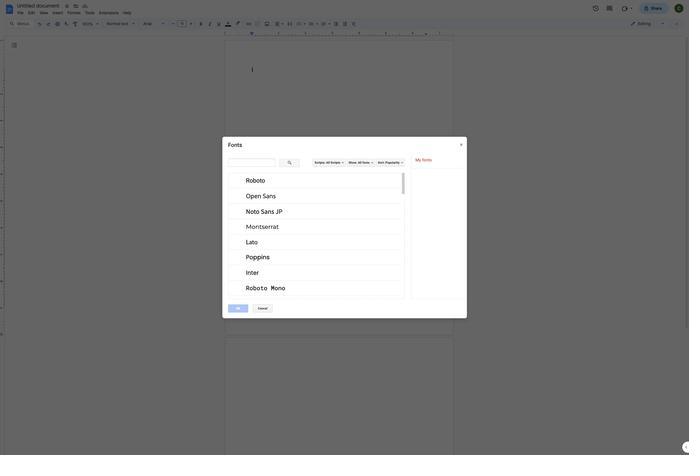 Task type: describe. For each thing, give the bounding box(es) containing it.
right margin image
[[425, 32, 453, 36]]

top margin image
[[0, 40, 4, 69]]

main toolbar
[[35, 0, 358, 264]]

menu bar inside menu bar banner
[[15, 7, 134, 16]]

Star checkbox
[[63, 2, 71, 10]]



Task type: vqa. For each thing, say whether or not it's contained in the screenshot.
menu bar within Menu Bar Banner
yes



Task type: locate. For each thing, give the bounding box(es) containing it.
bottom margin image
[[0, 307, 4, 335]]

application
[[0, 0, 689, 456]]

left margin image
[[225, 32, 254, 36]]

menu bar
[[15, 7, 134, 16]]

Rename text field
[[15, 2, 63, 9]]

Menus field
[[7, 20, 35, 28]]

share. private to only me. image
[[644, 6, 649, 11]]

menu bar banner
[[0, 0, 689, 456]]



